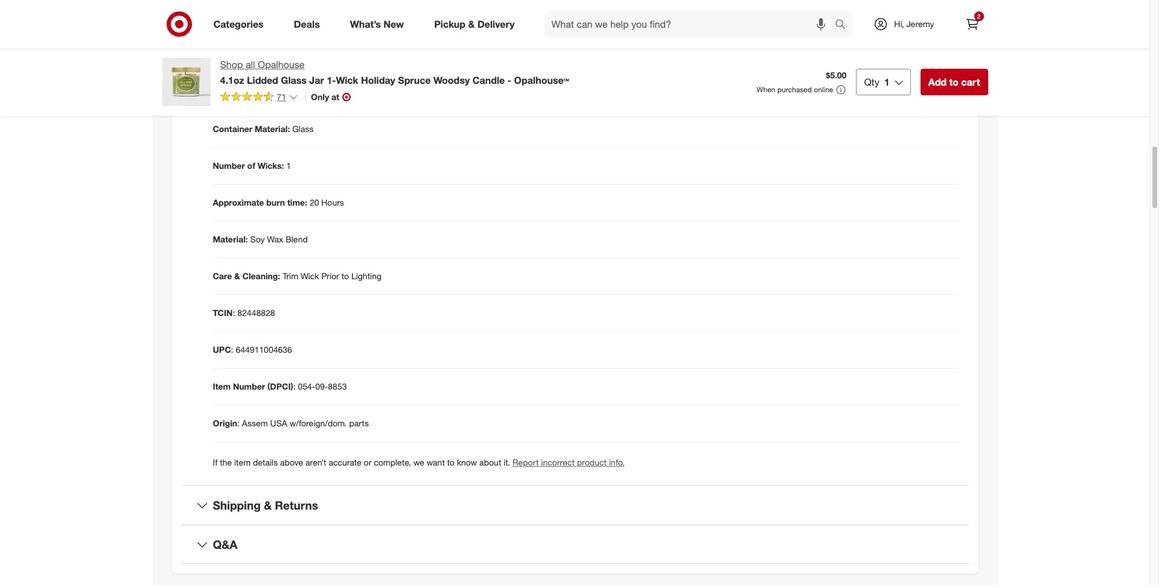 Task type: vqa. For each thing, say whether or not it's contained in the screenshot.
Contact Shipt link
no



Task type: locate. For each thing, give the bounding box(es) containing it.
container material: glass
[[213, 124, 314, 134]]

know
[[457, 458, 477, 468]]

0 horizontal spatial 1
[[286, 161, 291, 171]]

to right add
[[949, 76, 959, 88]]

details
[[253, 458, 278, 468]]

inches left (h)
[[319, 13, 344, 24]]

burn
[[266, 197, 285, 208]]

item
[[213, 382, 231, 392]]

: left 644911004636
[[231, 345, 233, 355]]

it.
[[504, 458, 510, 468]]

2 horizontal spatial &
[[468, 18, 475, 30]]

add
[[928, 76, 947, 88]]

soy
[[250, 234, 265, 245]]

inches
[[319, 13, 344, 24], [385, 13, 410, 24], [453, 13, 478, 24]]

0 horizontal spatial 2.88
[[300, 13, 317, 24]]

4.1oz
[[220, 74, 244, 86]]

1
[[884, 76, 890, 88], [286, 161, 291, 171]]

material: down 71 at top
[[255, 124, 290, 134]]

: for 82448828
[[233, 308, 235, 318]]

pickup & delivery link
[[424, 11, 530, 37]]

holiday
[[361, 74, 395, 86]]

0 vertical spatial glass
[[281, 74, 307, 86]]

1 vertical spatial &
[[234, 271, 240, 281]]

container
[[213, 124, 253, 134]]

weight: 4.1 ounces
[[213, 50, 288, 60]]

1 inches from the left
[[319, 13, 344, 24]]

1 right qty
[[884, 76, 890, 88]]

0 horizontal spatial wick
[[301, 271, 319, 281]]

1 horizontal spatial 2.88
[[366, 13, 383, 24]]

shipping
[[213, 499, 261, 513]]

glass down only at the top left
[[292, 124, 314, 134]]

add to cart
[[928, 76, 980, 88]]

to right prior
[[342, 271, 349, 281]]

09-
[[315, 382, 328, 392]]

2.88 right (w)
[[434, 13, 450, 24]]

approximate
[[213, 197, 264, 208]]

item
[[234, 458, 251, 468]]

& for shipping
[[264, 499, 272, 513]]

& right care
[[234, 271, 240, 281]]

8853
[[328, 382, 347, 392]]

number right item
[[233, 382, 265, 392]]

644911004636
[[236, 345, 292, 355]]

1 horizontal spatial 1
[[884, 76, 890, 88]]

0 vertical spatial 1
[[884, 76, 890, 88]]

2 x from the left
[[427, 13, 432, 24]]

& left returns
[[264, 499, 272, 513]]

2.88 left new
[[366, 13, 383, 24]]

incorrect
[[541, 458, 575, 468]]

& left (d)
[[468, 18, 475, 30]]

0 horizontal spatial inches
[[319, 13, 344, 24]]

inches left (w)
[[385, 13, 410, 24]]

:
[[233, 308, 235, 318], [231, 345, 233, 355], [293, 382, 296, 392], [237, 418, 240, 429]]

2 horizontal spatial to
[[949, 76, 959, 88]]

what's new link
[[340, 11, 419, 37]]

0 horizontal spatial &
[[234, 271, 240, 281]]

1 right wicks:
[[286, 161, 291, 171]]

features:
[[213, 87, 250, 97]]

what's
[[350, 18, 381, 30]]

report
[[513, 458, 539, 468]]

2 vertical spatial &
[[264, 499, 272, 513]]

1 vertical spatial wick
[[301, 271, 319, 281]]

product
[[577, 458, 607, 468]]

number
[[213, 161, 245, 171], [233, 382, 265, 392]]

&
[[468, 18, 475, 30], [234, 271, 240, 281], [264, 499, 272, 513]]

2 inches from the left
[[385, 13, 410, 24]]

(h)
[[346, 13, 357, 24]]

(d)
[[480, 13, 491, 24]]

blend
[[286, 234, 308, 245]]

time:
[[287, 197, 307, 208]]

origin
[[213, 418, 237, 429]]

2 link
[[959, 11, 986, 37]]

2 horizontal spatial inches
[[453, 13, 478, 24]]

pickup & delivery
[[434, 18, 515, 30]]

wick up poured
[[336, 74, 358, 86]]

x right (h)
[[359, 13, 364, 24]]

$5.00
[[826, 70, 847, 80]]

usa
[[270, 418, 287, 429]]

trim
[[283, 271, 298, 281]]

2 2.88 from the left
[[366, 13, 383, 24]]

q&a button
[[181, 526, 969, 564]]

: for 644911004636
[[231, 345, 233, 355]]

1 vertical spatial 1
[[286, 161, 291, 171]]

: left assem
[[237, 418, 240, 429]]

ounces
[[259, 50, 288, 60]]

x
[[359, 13, 364, 24], [427, 13, 432, 24]]

0 horizontal spatial x
[[359, 13, 364, 24]]

1 horizontal spatial x
[[427, 13, 432, 24]]

0 vertical spatial wick
[[336, 74, 358, 86]]

2.88
[[300, 13, 317, 24], [366, 13, 383, 24], [434, 13, 450, 24]]

weight:
[[213, 50, 243, 60]]

dimensions
[[213, 13, 260, 24]]

add to cart button
[[921, 69, 988, 95]]

2 vertical spatial to
[[447, 458, 455, 468]]

delivery
[[478, 18, 515, 30]]

1 horizontal spatial wick
[[336, 74, 358, 86]]

material: left soy
[[213, 234, 248, 245]]

inches left (d)
[[453, 13, 478, 24]]

glass inside "shop all opalhouse 4.1oz lidded glass jar 1-wick holiday spruce woodsy candle - opalhouse™"
[[281, 74, 307, 86]]

glass up machine-
[[281, 74, 307, 86]]

accurate
[[329, 458, 362, 468]]

wick right the trim
[[301, 271, 319, 281]]

new
[[384, 18, 404, 30]]

at
[[332, 92, 339, 102]]

we
[[414, 458, 424, 468]]

2 horizontal spatial 2.88
[[434, 13, 450, 24]]

opalhouse™
[[514, 74, 569, 86]]

1 horizontal spatial material:
[[255, 124, 290, 134]]

report incorrect product info. button
[[513, 457, 625, 469]]

number left of
[[213, 161, 245, 171]]

0 vertical spatial to
[[949, 76, 959, 88]]

1 horizontal spatial inches
[[385, 13, 410, 24]]

82448828
[[237, 308, 275, 318]]

care
[[213, 271, 232, 281]]

origin : assem usa w/foreign/dom. parts
[[213, 418, 369, 429]]

shop
[[220, 59, 243, 71]]

0 vertical spatial &
[[468, 18, 475, 30]]

1 horizontal spatial &
[[264, 499, 272, 513]]

when
[[757, 85, 776, 94]]

online
[[814, 85, 834, 94]]

to right want
[[447, 458, 455, 468]]

& inside dropdown button
[[264, 499, 272, 513]]

0 horizontal spatial to
[[342, 271, 349, 281]]

2.88 right '(overall):'
[[300, 13, 317, 24]]

wick
[[336, 74, 358, 86], [301, 271, 319, 281]]

1 vertical spatial to
[[342, 271, 349, 281]]

x right (w)
[[427, 13, 432, 24]]

material: soy wax blend
[[213, 234, 308, 245]]

machine-
[[283, 87, 319, 97]]

poured
[[319, 87, 346, 97]]

1 vertical spatial material:
[[213, 234, 248, 245]]

what's new
[[350, 18, 404, 30]]

glass
[[281, 74, 307, 86], [292, 124, 314, 134]]

: left 82448828
[[233, 308, 235, 318]]

returns
[[275, 499, 318, 513]]

complete,
[[374, 458, 411, 468]]



Task type: describe. For each thing, give the bounding box(es) containing it.
parts
[[349, 418, 369, 429]]

& for care
[[234, 271, 240, 281]]

wax
[[267, 234, 283, 245]]

of
[[247, 161, 255, 171]]

cart
[[961, 76, 980, 88]]

cleaning:
[[242, 271, 280, 281]]

search button
[[830, 11, 859, 40]]

tcin : 82448828
[[213, 308, 275, 318]]

woodsy
[[434, 74, 470, 86]]

hi,
[[894, 19, 904, 29]]

to inside button
[[949, 76, 959, 88]]

0 vertical spatial number
[[213, 161, 245, 171]]

jar
[[309, 74, 324, 86]]

above
[[280, 458, 303, 468]]

approximate burn time: 20 hours
[[213, 197, 344, 208]]

spruce
[[398, 74, 431, 86]]

: left 054-
[[293, 382, 296, 392]]

3 inches from the left
[[453, 13, 478, 24]]

(w)
[[412, 13, 425, 24]]

info.
[[609, 458, 625, 468]]

categories link
[[203, 11, 279, 37]]

1 x from the left
[[359, 13, 364, 24]]

71
[[277, 92, 286, 102]]

prior
[[321, 271, 339, 281]]

construction
[[348, 87, 397, 97]]

image of 4.1oz lidded glass jar 1-wick holiday spruce woodsy candle - opalhouse™ image
[[162, 58, 210, 106]]

upc : 644911004636
[[213, 345, 292, 355]]

0 vertical spatial material:
[[255, 124, 290, 134]]

1-
[[327, 74, 336, 86]]

shop all opalhouse 4.1oz lidded glass jar 1-wick holiday spruce woodsy candle - opalhouse™
[[220, 59, 569, 86]]

about
[[479, 458, 501, 468]]

71 link
[[220, 91, 298, 105]]

qty 1
[[864, 76, 890, 88]]

20
[[310, 197, 319, 208]]

3 2.88 from the left
[[434, 13, 450, 24]]

number of wicks: 1
[[213, 161, 291, 171]]

want
[[427, 458, 445, 468]]

lighting
[[351, 271, 382, 281]]

dimensions (overall): 2.88 inches (h) x 2.88 inches (w) x 2.88 inches (d)
[[213, 13, 491, 24]]

tcin
[[213, 308, 233, 318]]

the
[[220, 458, 232, 468]]

assem
[[242, 418, 268, 429]]

wick inside "shop all opalhouse 4.1oz lidded glass jar 1-wick holiday spruce woodsy candle - opalhouse™"
[[336, 74, 358, 86]]

1 horizontal spatial to
[[447, 458, 455, 468]]

0 horizontal spatial material:
[[213, 234, 248, 245]]

categories
[[213, 18, 264, 30]]

1 2.88 from the left
[[300, 13, 317, 24]]

search
[[830, 19, 859, 31]]

w/foreign/dom.
[[290, 418, 347, 429]]

qty
[[864, 76, 880, 88]]

or
[[364, 458, 372, 468]]

-
[[508, 74, 511, 86]]

& for pickup
[[468, 18, 475, 30]]

features: lidded, machine-poured construction
[[213, 87, 397, 97]]

only at
[[311, 92, 339, 102]]

1 vertical spatial number
[[233, 382, 265, 392]]

What can we help you find? suggestions appear below search field
[[544, 11, 838, 37]]

2
[[977, 13, 981, 20]]

wicks:
[[258, 161, 284, 171]]

purchased
[[778, 85, 812, 94]]

opalhouse
[[258, 59, 305, 71]]

lidded,
[[253, 87, 281, 97]]

shipping & returns
[[213, 499, 318, 513]]

hours
[[321, 197, 344, 208]]

when purchased online
[[757, 85, 834, 94]]

4.1
[[245, 50, 257, 60]]

(dpci)
[[268, 382, 293, 392]]

q&a
[[213, 538, 237, 552]]

: for assem
[[237, 418, 240, 429]]

upc
[[213, 345, 231, 355]]

pickup
[[434, 18, 466, 30]]

(overall):
[[262, 13, 298, 24]]

candle
[[473, 74, 505, 86]]

item number (dpci) : 054-09-8853
[[213, 382, 347, 392]]

only
[[311, 92, 329, 102]]

shipping & returns button
[[181, 487, 969, 525]]

all
[[246, 59, 255, 71]]

deals link
[[284, 11, 335, 37]]

if the item details above aren't accurate or complete, we want to know about it. report incorrect product info.
[[213, 458, 625, 468]]

care & cleaning: trim wick prior to lighting
[[213, 271, 382, 281]]

1 vertical spatial glass
[[292, 124, 314, 134]]

deals
[[294, 18, 320, 30]]



